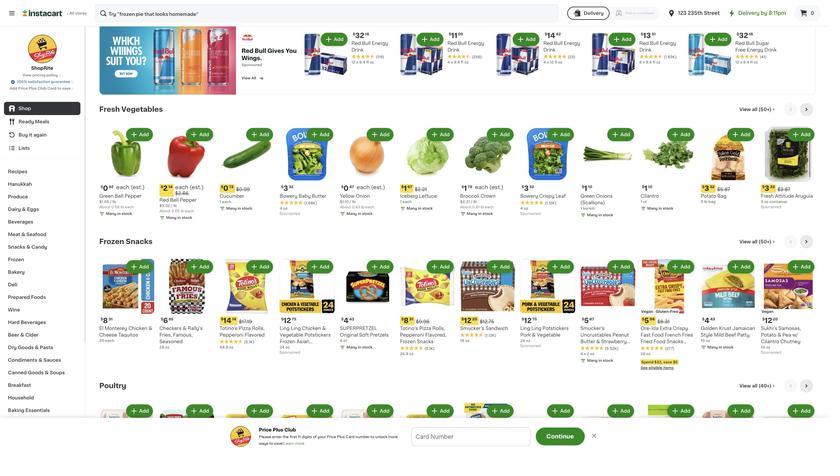 Task type: vqa. For each thing, say whether or not it's contained in the screenshot.


Task type: locate. For each thing, give the bounding box(es) containing it.
fries,
[[159, 333, 172, 338]]

1 horizontal spatial to
[[269, 442, 273, 446]]

1 vertical spatial club
[[284, 428, 296, 433]]

sponsored badge image for bowery crispy leaf
[[520, 212, 540, 216]]

price up the please
[[259, 428, 272, 433]]

plus inside please enter the first 11 digits of your price plus card number to unlock more ways to save!
[[337, 436, 345, 439]]

43 for superpretzel
[[349, 318, 354, 321]]

2 75 from the left
[[532, 318, 537, 321]]

1 vertical spatial free
[[670, 310, 679, 314]]

lb left bag
[[704, 200, 708, 204]]

of
[[313, 436, 317, 439]]

0 vertical spatial (1.12k)
[[545, 202, 556, 205]]

0 horizontal spatial crispy
[[539, 194, 554, 199]]

$ 32 18 for red bull energy drink
[[353, 32, 369, 39]]

$ 5 98
[[642, 317, 655, 324]]

31 up monterey
[[109, 318, 113, 321]]

42
[[556, 33, 561, 36]]

green for bell
[[99, 194, 114, 199]]

red bull energy drink down $ 13 31
[[639, 41, 676, 52]]

3 (est.) from the left
[[371, 185, 385, 190]]

1 bowery from the left
[[280, 194, 297, 199]]

2 $ 1 10 from the left
[[642, 185, 652, 192]]

1 smucker's from the left
[[460, 326, 484, 331]]

2 green from the left
[[581, 194, 595, 199]]

$ inside $ 14 42
[[545, 33, 547, 36]]

2 vertical spatial to
[[269, 442, 273, 446]]

4 drink from the left
[[639, 48, 652, 52]]

0 horizontal spatial $ 1 10
[[582, 185, 592, 192]]

2 pepperoni from the left
[[400, 333, 424, 338]]

0 horizontal spatial 18
[[365, 33, 369, 36]]

2 red bull energy drink from the left
[[447, 41, 484, 52]]

lettuce
[[419, 194, 437, 199]]

(est.) up crown
[[489, 185, 504, 190]]

extra
[[660, 326, 672, 331]]

1 12 x 8.4 fl oz from the left
[[352, 61, 374, 64]]

4 (est.) from the left
[[489, 185, 504, 190]]

view all (50+) button for 5
[[737, 235, 779, 249]]

2 fl from the left
[[461, 61, 463, 64]]

red bull energy drink for 13
[[639, 41, 676, 52]]

view all (50+) button for 1
[[737, 103, 779, 116]]

breakfast link
[[4, 379, 80, 392]]

red bull energy drink down 09
[[447, 41, 484, 52]]

1 horizontal spatial delivery
[[738, 11, 760, 16]]

potstickers inside ling ling potstickers pork & vegetable 24 oz
[[543, 326, 569, 331]]

(est.) inside $ 0 92 each (est.)
[[131, 185, 145, 190]]

1 $ 12 20 from the left
[[462, 317, 477, 324]]

24.8 oz
[[400, 352, 414, 356]]

dairy
[[8, 207, 21, 212]]

3 ling from the left
[[520, 326, 530, 331]]

krust
[[719, 326, 731, 331]]

2 43 from the left
[[710, 318, 715, 321]]

0 vertical spatial 2
[[163, 185, 168, 192]]

0 horizontal spatial pepperoni
[[220, 333, 244, 338]]

4 up golden
[[705, 317, 710, 324]]

lb inside "potato bag 5 lb bag"
[[704, 200, 708, 204]]

0 for $ 0 92 each (est.)
[[103, 185, 108, 192]]

12
[[352, 61, 355, 64], [550, 61, 554, 64], [735, 61, 739, 64], [284, 317, 291, 324], [464, 317, 472, 324], [524, 317, 532, 324], [765, 317, 772, 324]]

1 horizontal spatial pizza
[[419, 326, 431, 331]]

drink for 14
[[543, 48, 556, 52]]

43 for golden
[[710, 318, 715, 321]]

1 43 from the left
[[349, 318, 354, 321]]

1 item carousel region from the top
[[99, 103, 816, 230]]

fl for (256)
[[461, 61, 463, 64]]

4 for (5.52k)
[[581, 352, 583, 356]]

energy up (119)
[[372, 41, 388, 46]]

2 $ 12 20 from the left
[[762, 317, 778, 324]]

sponsored badge image down container
[[761, 205, 781, 209]]

price inside please enter the first 11 digits of your price plus card number to unlock more ways to save!
[[327, 436, 336, 439]]

2 all from the top
[[752, 240, 757, 244]]

pepperoni down $9.98
[[400, 333, 424, 338]]

$ 4 43 for golden krust jamaican style mild beef patty
[[702, 317, 715, 324]]

each inside el monterey chicken & cheese taquitos 20 each
[[105, 339, 114, 343]]

(est.) left the $ 0 73
[[190, 185, 204, 190]]

48.8 oz
[[220, 346, 234, 350]]

green inside green bell pepper $1.65 / lb about 0.56 lb each
[[99, 194, 114, 199]]

again
[[33, 133, 47, 137]]

92
[[109, 185, 114, 189]]

8.4 for (119)
[[359, 61, 365, 64]]

1 horizontal spatial bowery
[[520, 194, 538, 199]]

club inside the add price plus club card to save link
[[38, 87, 46, 90]]

pizza inside the totino's pizza rolls, pepperoni flavored, frozen snacks
[[419, 326, 431, 331]]

learn more link
[[284, 442, 304, 446]]

1 vertical spatial food
[[654, 340, 665, 344]]

4 for (23)
[[543, 61, 546, 64]]

None search field
[[95, 4, 559, 23]]

x inside item carousel "region"
[[584, 352, 586, 356]]

potatoes
[[658, 346, 678, 351]]

bag
[[709, 200, 716, 204]]

1 all from the top
[[752, 107, 757, 112]]

add price plus club card to save link
[[10, 86, 75, 91]]

1 horizontal spatial vegan
[[762, 310, 773, 314]]

1 vertical spatial cilantro
[[761, 340, 779, 344]]

goods down "beer & cider"
[[18, 346, 34, 350]]

$ 12 20 up smucker's sandwich
[[462, 317, 477, 324]]

2 horizontal spatial to
[[371, 436, 374, 439]]

frozen inside ore-ida extra crispy fast food french fries fried food snacks frozen potatoes
[[641, 346, 656, 351]]

$2.21 up iceberg lettuce 1 each
[[415, 187, 427, 192]]

1 chicken from the left
[[128, 326, 147, 331]]

rolls, up flavored, at the bottom right of the page
[[432, 326, 445, 331]]

product group containing 6
[[159, 259, 214, 351]]

red inside $ 2 14 each (est.) $2.86 red bell pepper $3.32 / lb about 0.65 lb each
[[159, 198, 169, 203]]

0 horizontal spatial green
[[99, 194, 114, 199]]

plus
[[29, 87, 37, 90], [273, 428, 283, 433], [337, 436, 345, 439]]

each down cheese
[[105, 339, 114, 343]]

3 item carousel region from the top
[[99, 380, 816, 451]]

& inside ling ling chicken & vegetable potstickers frozen asian appetizers
[[322, 326, 326, 331]]

& inside dairy & eggs link
[[22, 207, 26, 212]]

lb up 0.56
[[112, 200, 116, 204]]

0 horizontal spatial $ 8 31
[[101, 317, 113, 324]]

/ inside $ 2 14 each (est.) $2.86 red bell pepper $3.32 / lb about 0.65 lb each
[[171, 204, 172, 208]]

frozen inside ling ling chicken & vegetable potstickers frozen asian appetizers
[[280, 340, 295, 344]]

shoprite logo image
[[28, 34, 57, 64], [230, 426, 251, 447]]

1 horizontal spatial potato
[[761, 333, 776, 338]]

1 horizontal spatial free
[[735, 48, 746, 52]]

dry
[[8, 346, 17, 350]]

$14.14 original price: $17.19 element
[[220, 317, 274, 325]]

each inside cucumber 1 each
[[222, 200, 231, 204]]

ling
[[280, 326, 290, 331], [291, 326, 301, 331], [520, 326, 530, 331], [531, 326, 541, 331]]

18 for sugar
[[749, 33, 753, 36]]

stock inside product group
[[182, 216, 192, 220]]

shoprite
[[31, 66, 53, 70]]

frozen link
[[4, 254, 80, 266]]

view all (50+)
[[739, 107, 772, 112], [739, 240, 772, 244]]

rolls, for 14
[[252, 326, 264, 331]]

view all (50+) for 1
[[739, 107, 772, 112]]

8 left $9.98
[[404, 317, 409, 324]]

4 oz for bowery crispy leaf
[[520, 207, 528, 211]]

1 vegan from the left
[[641, 310, 653, 314]]

chicken for taquitos
[[128, 326, 147, 331]]

$ inside "$ 3 33"
[[762, 185, 765, 189]]

digits
[[302, 436, 312, 439]]

0 vertical spatial view all (50+)
[[739, 107, 772, 112]]

breakfast
[[8, 383, 31, 388]]

1 horizontal spatial (5.1k)
[[425, 347, 435, 351]]

rolls, inside totino's pizza rolls, pepperoni flavored
[[252, 326, 264, 331]]

31 for red bull energy drink
[[652, 33, 656, 36]]

0 vertical spatial sandwich
[[486, 326, 508, 331]]

each up onion in the left top of the page
[[357, 185, 370, 190]]

0 horizontal spatial vegetable
[[280, 333, 303, 338]]

view for poultry
[[740, 384, 751, 389]]

5
[[701, 200, 703, 204], [761, 200, 763, 204], [584, 317, 589, 324], [644, 317, 649, 324]]

each down onion in the left top of the page
[[365, 206, 374, 209]]

0 horizontal spatial bowery
[[280, 194, 297, 199]]

vegan up the $ 5 98
[[641, 310, 653, 314]]

0 horizontal spatial potato
[[701, 194, 716, 199]]

3 up "potato bag 5 lb bag"
[[705, 185, 709, 192]]

1 horizontal spatial pepper
[[180, 198, 197, 203]]

1 horizontal spatial $ 1 10
[[642, 185, 652, 192]]

more
[[388, 436, 398, 439], [295, 442, 304, 446]]

sandwich down $12.75
[[486, 326, 508, 331]]

vegetable up 'asian'
[[280, 333, 303, 338]]

3 $ 3 32 from the left
[[702, 185, 715, 192]]

green up $1.65
[[99, 194, 114, 199]]

31 left $9.98
[[409, 318, 413, 321]]

1 $ 12 75 from the left
[[281, 317, 296, 324]]

energy up (23)
[[564, 41, 580, 46]]

2 item carousel region from the top
[[99, 235, 816, 374]]

$ 8 31 inside $8.31 original price: $9.98 element
[[401, 317, 413, 324]]

1 vertical spatial ct
[[343, 339, 347, 343]]

1 horizontal spatial 2
[[587, 352, 589, 356]]

2 $ 12 75 from the left
[[522, 317, 537, 324]]

1 horizontal spatial 4 oz
[[520, 207, 528, 211]]

$ 1 10 up (scallions)
[[582, 185, 592, 192]]

0 horizontal spatial ct
[[343, 339, 347, 343]]

sponsored badge image
[[761, 205, 781, 209], [280, 212, 300, 216], [520, 212, 540, 216], [520, 344, 540, 348], [280, 351, 300, 355], [761, 351, 781, 355]]

2 pizza from the left
[[419, 326, 431, 331]]

all for 1
[[752, 107, 757, 112]]

0 vertical spatial potato
[[701, 194, 716, 199]]

all inside "popup button"
[[752, 384, 758, 389]]

butter up (1.68k)
[[312, 194, 326, 199]]

shoprite logo image up shoprite
[[28, 34, 57, 64]]

1 vertical spatial 6
[[163, 317, 168, 324]]

fl for (119)
[[366, 61, 369, 64]]

to down guarantee
[[57, 87, 61, 90]]

bowery for bowery baby butter
[[280, 194, 297, 199]]

1 horizontal spatial smucker's
[[581, 326, 605, 331]]

1 view all (50+) button from the top
[[737, 103, 779, 116]]

totino's down $9.98
[[400, 326, 418, 331]]

oz inside golden krust jamaican style mild beef patty 10 oz
[[706, 339, 710, 343]]

10 inside sukhi's samosas, potato & pea w/ cilantro chutney 10 oz
[[761, 346, 765, 350]]

10 up cilantro 1 ct
[[648, 185, 652, 189]]

smucker's sandwich
[[460, 326, 508, 331]]

1 horizontal spatial potstickers
[[543, 326, 569, 331]]

pepper down the $2.86
[[180, 198, 197, 203]]

1 vertical spatial 24
[[280, 346, 285, 350]]

3 red bull energy drink from the left
[[543, 41, 580, 52]]

$ 0 73
[[221, 185, 234, 192]]

red for (119)
[[352, 41, 361, 46]]

20 down cheese
[[99, 339, 104, 343]]

1 fl from the left
[[366, 61, 369, 64]]

/ right $1.65
[[110, 200, 112, 204]]

1 75 from the left
[[292, 318, 296, 321]]

2 drink from the left
[[447, 48, 460, 52]]

31 inside $ 13 31
[[652, 33, 656, 36]]

$ 8 31 left $9.98
[[401, 317, 413, 324]]

$ 12 20 up sukhi's
[[762, 317, 778, 324]]

red bull energy drink for 32
[[352, 41, 388, 52]]

prepared foods link
[[4, 291, 80, 304]]

1 view all (50+) from the top
[[739, 107, 772, 112]]

beverages inside hard beverages link
[[21, 320, 46, 325]]

canned
[[8, 371, 27, 375]]

$ 3 32 for bowery baby butter
[[281, 185, 294, 192]]

Search field
[[95, 5, 558, 22]]

buy it again
[[19, 133, 47, 137]]

rolls, inside the totino's pizza rolls, pepperoni flavored, frozen snacks
[[432, 326, 445, 331]]

w/
[[792, 333, 798, 338]]

(277)
[[665, 347, 674, 351]]

policy
[[46, 73, 58, 77]]

each inside broccoli crown $2.21 / lb about 0.81 lb each
[[485, 206, 494, 209]]

$ 3 32
[[281, 185, 294, 192], [522, 185, 534, 192], [702, 185, 715, 192]]

0 horizontal spatial 12 x 8.4 fl oz
[[352, 61, 374, 64]]

learn more
[[284, 442, 304, 446]]

5 fl from the left
[[750, 61, 753, 64]]

1 vegetable from the left
[[280, 333, 303, 338]]

1 horizontal spatial green
[[581, 194, 595, 199]]

1 horizontal spatial 24
[[520, 339, 525, 343]]

$ 12 75 up ling ling chicken & vegetable potstickers frozen asian appetizers
[[281, 317, 296, 324]]

pepperoni inside totino's pizza rolls, pepperoni flavored
[[220, 333, 244, 338]]

/ up the 0.65
[[171, 204, 172, 208]]

1 green from the left
[[99, 194, 114, 199]]

fl for (1.63k)
[[653, 61, 655, 64]]

0 horizontal spatial 4 oz
[[280, 207, 288, 211]]

4 down $ 14 42
[[543, 61, 546, 64]]

2 vertical spatial price
[[327, 436, 336, 439]]

2 8.4 from the left
[[454, 61, 460, 64]]

8.4 for (1.63k)
[[646, 61, 652, 64]]

2 $ 32 18 from the left
[[737, 32, 753, 39]]

each down the cucumber in the top of the page
[[222, 200, 231, 204]]

75 for ling ling potstickers pork & vegetable
[[532, 318, 537, 321]]

2 12 x 8.4 fl oz from the left
[[735, 61, 758, 64]]

drink inside red bull sugar free energy drink
[[765, 48, 777, 52]]

1 vertical spatial all
[[752, 240, 757, 244]]

1 $ 4 43 from the left
[[341, 317, 354, 324]]

1 horizontal spatial 75
[[532, 318, 537, 321]]

delivery for delivery
[[584, 11, 604, 16]]

pepperoni for 14
[[220, 333, 244, 338]]

1 vertical spatial item carousel region
[[99, 235, 816, 374]]

2 horizontal spatial 18
[[749, 33, 753, 36]]

rally's
[[188, 326, 203, 331]]

pepper inside $ 2 14 each (est.) $2.86 red bell pepper $3.32 / lb about 0.65 lb each
[[180, 198, 197, 203]]

1 rolls, from the left
[[252, 326, 264, 331]]

red inside red bull sugar free energy drink
[[735, 41, 745, 46]]

smucker's up uncrustables
[[581, 326, 605, 331]]

1 (est.) from the left
[[131, 185, 145, 190]]

bell down the $2.86
[[170, 198, 179, 203]]

0 horizontal spatial totino's
[[220, 326, 238, 331]]

2 view all (50+) from the top
[[739, 240, 772, 244]]

bell down $ 0 92 each (est.)
[[115, 194, 123, 199]]

1 $ 1 10 from the left
[[582, 185, 592, 192]]

2 rolls, from the left
[[432, 326, 445, 331]]

free inside item carousel "region"
[[670, 310, 679, 314]]

yellow onion $1.10 / lb about 0.43 lb each
[[340, 194, 374, 209]]

$ 32 18 for red bull sugar free energy drink
[[737, 32, 753, 39]]

oz inside sukhi's samosas, potato & pea w/ cilantro chutney 10 oz
[[766, 346, 770, 350]]

20 inside el monterey chicken & cheese taquitos 20 each
[[99, 339, 104, 343]]

1 vertical spatial fresh
[[761, 194, 774, 199]]

11 left 09
[[451, 32, 457, 39]]

smucker's for smucker's uncrustables peanut butter & strawberry jam sandwich
[[581, 326, 605, 331]]

2
[[163, 185, 168, 192], [587, 352, 589, 356]]

about
[[99, 206, 110, 209], [340, 206, 351, 209], [460, 206, 471, 209], [159, 210, 171, 213]]

0 horizontal spatial 20
[[99, 339, 104, 343]]

1 vertical spatial crispy
[[673, 326, 688, 331]]

$ 12 75 for ling ling chicken & vegetable potstickers frozen asian appetizers
[[281, 317, 296, 324]]

0 horizontal spatial pepper
[[125, 194, 141, 199]]

energy
[[372, 41, 388, 46], [468, 41, 484, 46], [564, 41, 580, 46], [660, 41, 676, 46], [747, 48, 763, 52]]

0 horizontal spatial save
[[62, 87, 71, 90]]

1 horizontal spatial $ 3 32
[[522, 185, 534, 192]]

each down crown
[[485, 206, 494, 209]]

product group containing 14
[[220, 259, 274, 351]]

2 many in stock button from the left
[[460, 0, 515, 10]]

4 oz down bowery crispy leaf
[[520, 207, 528, 211]]

sponsored badge image down sukhi's samosas, potato & pea w/ cilantro chutney 10 oz
[[761, 351, 781, 355]]

item carousel region
[[99, 103, 816, 230], [99, 235, 816, 374], [99, 380, 816, 451]]

sponsored badge image down the bowery baby butter
[[280, 212, 300, 216]]

31 for el monterey chicken & cheese taquitos
[[109, 318, 113, 321]]

1 red bull energy drink from the left
[[352, 41, 388, 52]]

1 horizontal spatial 31
[[409, 318, 413, 321]]

famous,
[[173, 333, 193, 338]]

sandwich inside smucker's uncrustables peanut butter & strawberry jam sandwich
[[592, 346, 614, 351]]

delivery for delivery by 8:11pm
[[738, 11, 760, 16]]

1 horizontal spatial vegetable
[[537, 333, 560, 338]]

2 ling from the left
[[291, 326, 301, 331]]

3 fl from the left
[[555, 61, 557, 64]]

1 (50+) from the top
[[759, 107, 772, 112]]

0 horizontal spatial vegan
[[641, 310, 653, 314]]

0 vertical spatial ct
[[643, 200, 647, 204]]

8 inside $8.31 original price: $9.98 element
[[404, 317, 409, 324]]

smucker's uncrustables peanut butter & strawberry jam sandwich
[[581, 326, 629, 351]]

pepperoni up 48.8 oz
[[220, 333, 244, 338]]

5 inside "potato bag 5 lb bag"
[[701, 200, 703, 204]]

sponsored badge image for fresh attitude arugula
[[761, 205, 781, 209]]

fresh down "$ 3 33"
[[761, 194, 774, 199]]

energy for 13
[[660, 41, 676, 46]]

beverages
[[8, 220, 33, 224], [21, 320, 46, 325]]

2 view all (50+) button from the top
[[737, 235, 779, 249]]

each right 92
[[116, 185, 129, 190]]

2 vegetable from the left
[[537, 333, 560, 338]]

0 horizontal spatial (1.12k)
[[485, 334, 496, 338]]

43 up superpretzel
[[349, 318, 354, 321]]

2 (est.) from the left
[[190, 185, 204, 190]]

crispy inside ore-ida extra crispy fast food french fries fried food snacks frozen potatoes
[[673, 326, 688, 331]]

5 down "$ 3 33"
[[761, 200, 763, 204]]

0 vertical spatial (50+)
[[759, 107, 772, 112]]

0 horizontal spatial club
[[38, 87, 46, 90]]

(1.12k) for crispy
[[545, 202, 556, 205]]

fresh vegetables
[[99, 106, 163, 113]]

3 8.4 from the left
[[646, 61, 652, 64]]

food down ida
[[652, 333, 664, 338]]

red inside the red bull gives you wings. spo nsored
[[242, 48, 253, 54]]

0 horizontal spatial bell
[[115, 194, 123, 199]]

2 vegan from the left
[[762, 310, 773, 314]]

drink for 32
[[352, 48, 364, 52]]

2 (50+) from the top
[[759, 240, 772, 244]]

5 drink from the left
[[765, 48, 777, 52]]

1 horizontal spatial all
[[251, 77, 256, 80]]

energy up (1.63k)
[[660, 41, 676, 46]]

view for frozen snacks
[[739, 240, 751, 244]]

$ 3 32 up "potato bag 5 lb bag"
[[702, 185, 715, 192]]

bell inside $ 2 14 each (est.) $2.86 red bell pepper $3.32 / lb about 0.65 lb each
[[170, 198, 179, 203]]

$ inside $ 1 79 each (est.)
[[462, 185, 464, 189]]

many
[[226, 4, 237, 7], [467, 4, 477, 7], [226, 207, 237, 211], [407, 207, 417, 211], [647, 207, 658, 211], [106, 212, 116, 216], [347, 212, 357, 216], [467, 212, 477, 216], [587, 213, 598, 217], [166, 216, 177, 220], [347, 346, 357, 350], [707, 346, 718, 350], [587, 359, 598, 363]]

chicken for potstickers
[[302, 326, 321, 331]]

10 inside golden krust jamaican style mild beef patty 10 oz
[[701, 339, 705, 343]]

delivery inside delivery by 8:11pm link
[[738, 11, 760, 16]]

more down first
[[295, 442, 304, 446]]

4 x 8.4 fl oz
[[447, 61, 469, 64]]

2 $ 3 32 from the left
[[522, 185, 534, 192]]

2 4 oz from the left
[[520, 207, 528, 211]]

sponsored badge image for bowery baby butter
[[280, 212, 300, 216]]

all stores
[[70, 12, 87, 15]]

0 vertical spatial club
[[38, 87, 46, 90]]

(est.)
[[131, 185, 145, 190], [190, 185, 204, 190], [371, 185, 385, 190], [489, 185, 504, 190]]

more button
[[526, 434, 552, 445]]

3 left 33
[[765, 185, 769, 192]]

0 horizontal spatial many in stock button
[[220, 0, 274, 10]]

11 inside please enter the first 11 digits of your price plus card number to unlock more ways to save!
[[298, 436, 301, 439]]

attitude
[[775, 194, 794, 199]]

& inside sukhi's samosas, potato & pea w/ cilantro chutney 10 oz
[[778, 333, 781, 338]]

2 bowery from the left
[[520, 194, 538, 199]]

card left get
[[346, 436, 355, 439]]

$ 12 20 inside "$12.20 original price: $12.75" element
[[462, 317, 477, 324]]

buy
[[19, 133, 28, 137]]

cheese
[[99, 333, 117, 338]]

peanut
[[613, 333, 629, 338]]

1 drink from the left
[[352, 48, 364, 52]]

flavored,
[[425, 333, 446, 338]]

4 down jam
[[581, 352, 583, 356]]

bowery for bowery crispy leaf
[[520, 194, 538, 199]]

0 horizontal spatial cilantro
[[641, 194, 659, 199]]

save down guarantee
[[62, 87, 71, 90]]

1 horizontal spatial card
[[346, 436, 355, 439]]

smucker's inside smucker's uncrustables peanut butter & strawberry jam sandwich
[[581, 326, 605, 331]]

/ inside green bell pepper $1.65 / lb about 0.56 lb each
[[110, 200, 112, 204]]

ling ling chicken & vegetable potstickers frozen asian appetizers
[[280, 326, 331, 351]]

sponsored badge image down appetizers
[[280, 351, 300, 355]]

0 horizontal spatial plus
[[29, 87, 37, 90]]

4 for (1.12k)
[[520, 207, 523, 211]]

plus up enter
[[273, 428, 283, 433]]

sandwich down strawberry in the bottom right of the page
[[592, 346, 614, 351]]

4 oz for bowery baby butter
[[280, 207, 288, 211]]

10 down style
[[701, 339, 705, 343]]

(est.) inside $ 0 47 each (est.)
[[371, 185, 385, 190]]

view inside "popup button"
[[740, 384, 751, 389]]

french
[[665, 333, 681, 338]]

potato up bag
[[701, 194, 716, 199]]

2 smucker's from the left
[[581, 326, 605, 331]]

chicken inside ling ling chicken & vegetable potstickers frozen asian appetizers
[[302, 326, 321, 331]]

x for (5.52k)
[[584, 352, 586, 356]]

123 235th street
[[678, 11, 720, 16]]

(1.12k) down bowery crispy leaf
[[545, 202, 556, 205]]

save!
[[274, 442, 284, 446]]

2 horizontal spatial $ 3 32
[[702, 185, 715, 192]]

ore-ida extra crispy fast food french fries fried food snacks frozen potatoes
[[641, 326, 693, 351]]

$5.87
[[717, 187, 730, 192]]

service type group
[[567, 7, 660, 20]]

1 horizontal spatial 20
[[472, 318, 477, 321]]

18
[[365, 33, 369, 36], [749, 33, 753, 36], [460, 339, 464, 343]]

3
[[284, 185, 288, 192], [524, 185, 529, 192], [705, 185, 709, 192], [765, 185, 769, 192], [430, 437, 434, 442]]

dairy & eggs link
[[4, 203, 80, 216]]

fresh left "vegetables"
[[99, 106, 120, 113]]

0 horizontal spatial more
[[295, 442, 304, 446]]

close image
[[591, 433, 597, 439]]

$ 0 92 each (est.)
[[101, 185, 145, 192]]

view
[[22, 73, 31, 77], [242, 77, 251, 80], [739, 107, 751, 112], [739, 240, 751, 244], [740, 384, 751, 389]]

0 vertical spatial beverages
[[8, 220, 33, 224]]

1 pizza from the left
[[239, 326, 251, 331]]

hanukkah link
[[4, 178, 80, 191]]

1 pepperoni from the left
[[220, 333, 244, 338]]

card inside please enter the first 11 digits of your price plus card number to unlock more ways to save!
[[346, 436, 355, 439]]

0 horizontal spatial (5.1k)
[[244, 341, 254, 344]]

1 horizontal spatial (1.12k)
[[545, 202, 556, 205]]

goods down condiments & sauces
[[28, 371, 44, 375]]

1 horizontal spatial shoprite logo image
[[230, 426, 251, 447]]

ore-
[[641, 326, 651, 331]]

goods for canned
[[28, 371, 44, 375]]

20 inside "$12.20 original price: $12.75" element
[[472, 318, 477, 321]]

& inside el monterey chicken & cheese taquitos 20 each
[[149, 326, 152, 331]]

patty
[[737, 333, 750, 338]]

0 horizontal spatial $ 32 18
[[353, 32, 369, 39]]

0 vertical spatial butter
[[312, 194, 326, 199]]

flavored
[[245, 333, 265, 338]]

1 horizontal spatial sandwich
[[592, 346, 614, 351]]

$5.98 original price: $8.31 element
[[641, 317, 696, 325]]

vegan for vegan
[[762, 310, 773, 314]]

3 all from the top
[[752, 384, 758, 389]]

bell inside green bell pepper $1.65 / lb about 0.56 lb each
[[115, 194, 123, 199]]

0 vertical spatial (5.1k)
[[244, 341, 254, 344]]

1 8.4 from the left
[[359, 61, 365, 64]]

pizza inside totino's pizza rolls, pepperoni flavored
[[239, 326, 251, 331]]

baby
[[299, 194, 311, 199]]

2 $ 8 31 from the left
[[401, 317, 413, 324]]

enter
[[272, 436, 282, 439]]

about down $3.32
[[159, 210, 171, 213]]

red bull energy drink for 11
[[447, 41, 484, 52]]

1 totino's from the left
[[220, 326, 238, 331]]

2 chicken from the left
[[302, 326, 321, 331]]

$ 1 10 up cilantro 1 ct
[[642, 185, 652, 192]]

plus right your
[[337, 436, 345, 439]]

2 totino's from the left
[[400, 326, 418, 331]]

1 horizontal spatial butter
[[581, 340, 595, 344]]

pizza down $17.19
[[239, 326, 251, 331]]

to right ways
[[269, 442, 273, 446]]

pepper down $0.92 each (estimated) element
[[125, 194, 141, 199]]

fl for (23)
[[555, 61, 557, 64]]

about down $1.65
[[99, 206, 110, 209]]

$2.21 down broccoli
[[460, 200, 470, 204]]

8 up el on the bottom of page
[[103, 317, 108, 324]]

$ 12 75
[[281, 317, 296, 324], [522, 317, 537, 324]]

1 $ 8 31 from the left
[[101, 317, 113, 324]]

hard beverages link
[[4, 316, 80, 329]]

$2.14 each (estimated) original price: $2.86 element
[[159, 184, 214, 197]]

0 horizontal spatial $2.21
[[415, 187, 427, 192]]

1 vertical spatial 11
[[298, 436, 301, 439]]

4 8.4 from the left
[[743, 61, 749, 64]]

meat & seafood
[[8, 232, 46, 237]]

red for (256)
[[447, 41, 457, 46]]

2 $ 4 43 from the left
[[702, 317, 715, 324]]

totino's for 8
[[400, 326, 418, 331]]

energy for 14
[[564, 41, 580, 46]]

0 horizontal spatial delivery
[[584, 11, 604, 16]]

(5.1k) down flavored, at the bottom right of the page
[[425, 347, 435, 351]]

4 down bowery crispy leaf
[[520, 207, 523, 211]]

4 down the bowery baby butter
[[280, 207, 282, 211]]

6 left "65"
[[163, 317, 168, 324]]

drink
[[352, 48, 364, 52], [447, 48, 460, 52], [543, 48, 556, 52], [639, 48, 652, 52], [765, 48, 777, 52]]

green for onions
[[581, 194, 595, 199]]

0 for $ 0 73
[[223, 185, 228, 192]]

8.4 for (41)
[[743, 61, 749, 64]]

vegetable right pork
[[537, 333, 560, 338]]

each
[[116, 185, 129, 190], [175, 185, 188, 190], [357, 185, 370, 190], [475, 185, 488, 190], [222, 200, 231, 204], [403, 200, 412, 204], [125, 206, 134, 209], [365, 206, 374, 209], [485, 206, 494, 209], [185, 210, 194, 213], [105, 339, 114, 343]]

1 vertical spatial card
[[346, 436, 355, 439]]

0 horizontal spatial fresh
[[99, 106, 120, 113]]

seasoned
[[159, 340, 183, 344]]

4 red bull energy drink from the left
[[639, 41, 676, 52]]

bowery left baby
[[280, 194, 297, 199]]

bull inside red bull sugar free energy drink
[[746, 41, 755, 46]]

3 drink from the left
[[543, 48, 556, 52]]

(est.) up yellow onion $1.10 / lb about 0.43 lb each
[[371, 185, 385, 190]]

bull for (119)
[[362, 41, 371, 46]]

2 8 from the left
[[404, 317, 409, 324]]

sandwich
[[486, 326, 508, 331], [592, 346, 614, 351]]

(5.1k) down flavored
[[244, 341, 254, 344]]

75 up ling ling potstickers pork & vegetable 24 oz
[[532, 318, 537, 321]]

soft
[[359, 333, 369, 338]]

1 vertical spatial potstickers
[[305, 333, 331, 338]]

product group
[[99, 127, 154, 218], [159, 127, 214, 222], [220, 127, 274, 213], [280, 127, 335, 217], [340, 127, 395, 218], [400, 127, 455, 213], [460, 127, 515, 218], [520, 127, 575, 217], [581, 127, 635, 219], [641, 127, 696, 213], [701, 127, 756, 205], [761, 127, 816, 211], [99, 259, 154, 344], [159, 259, 214, 351], [220, 259, 274, 351], [280, 259, 335, 356], [340, 259, 395, 352], [400, 259, 455, 357], [460, 259, 515, 344], [520, 259, 575, 350], [581, 259, 635, 365], [641, 259, 696, 371], [701, 259, 756, 352], [761, 259, 816, 356], [99, 403, 154, 451], [159, 403, 214, 451], [220, 403, 274, 451], [280, 403, 335, 451], [340, 403, 395, 451], [400, 403, 455, 451], [460, 403, 515, 451], [520, 403, 575, 451], [581, 403, 635, 451], [641, 403, 696, 451], [701, 403, 756, 451], [761, 403, 816, 451]]

$ 14 14
[[221, 317, 236, 324]]

4 down $ 11 09 at the top of page
[[447, 61, 450, 64]]

& inside beer & cider link
[[20, 333, 24, 338]]

0 horizontal spatial smucker's
[[460, 326, 484, 331]]

0 vertical spatial item carousel region
[[99, 103, 816, 230]]

0 horizontal spatial 31
[[109, 318, 113, 321]]

1 vertical spatial $2.21
[[460, 200, 470, 204]]

0 vertical spatial 24
[[520, 339, 525, 343]]

11 right first
[[298, 436, 301, 439]]

$ inside $ 11 09
[[449, 33, 451, 36]]

4 fl from the left
[[653, 61, 655, 64]]

1 vertical spatial (5.1k)
[[425, 347, 435, 351]]

1 horizontal spatial 6
[[340, 339, 342, 343]]

0 vertical spatial card
[[47, 87, 56, 90]]

chicken
[[128, 326, 147, 331], [302, 326, 321, 331]]

1 4 oz from the left
[[280, 207, 288, 211]]

sponsored badge image down bowery crispy leaf
[[520, 212, 540, 216]]

1 $ 3 32 from the left
[[281, 185, 294, 192]]

prepared
[[8, 295, 30, 300]]

totino's for 14
[[220, 326, 238, 331]]

totino's inside totino's pizza rolls, pepperoni flavored
[[220, 326, 238, 331]]

1 $ 32 18 from the left
[[353, 32, 369, 39]]



Task type: describe. For each thing, give the bounding box(es) containing it.
crown
[[481, 194, 496, 199]]

each right the 0.65
[[185, 210, 194, 213]]

10 up (scallions)
[[588, 185, 592, 189]]

rolls, for 8
[[432, 326, 445, 331]]

$1.10
[[340, 200, 349, 204]]

potato inside "potato bag 5 lb bag"
[[701, 194, 716, 199]]

$12.20 original price: $12.75 element
[[460, 317, 515, 325]]

$3.33 original price: $3.87 element
[[761, 184, 816, 193]]

fl for (41)
[[750, 61, 753, 64]]

0 horizontal spatial 6
[[163, 317, 168, 324]]

0 horizontal spatial 24
[[280, 346, 285, 350]]

$ 3 33
[[762, 185, 775, 192]]

potato bag 5 lb bag
[[701, 194, 727, 204]]

lb right 0.43
[[361, 206, 364, 209]]

$1.65
[[99, 200, 109, 204]]

first
[[290, 436, 297, 439]]

onion
[[356, 194, 370, 199]]

asian
[[297, 340, 309, 344]]

oz inside checkers & rally's fries, famous, seasoned 28 oz
[[165, 346, 169, 350]]

vegan for vegan gluten-free
[[641, 310, 653, 314]]

(est.) for $ 2 14 each (est.) $2.86 red bell pepper $3.32 / lb about 0.65 lb each
[[190, 185, 204, 190]]

green bell pepper $1.65 / lb about 0.56 lb each
[[99, 194, 141, 209]]

2 inside $ 2 14 each (est.) $2.86 red bell pepper $3.32 / lb about 0.65 lb each
[[163, 185, 168, 192]]

26
[[641, 352, 645, 356]]

$ 11 09
[[449, 32, 463, 39]]

18 for energy
[[365, 33, 369, 36]]

0 for $ 0 47 each (est.)
[[344, 185, 349, 192]]

/ inside broccoli crown $2.21 / lb about 0.81 lb each
[[471, 200, 472, 204]]

beer & cider
[[8, 333, 38, 338]]

(1.12k) for sandwich
[[485, 334, 496, 338]]

get
[[355, 437, 366, 442]]

(scallions)
[[581, 201, 605, 205]]

12 x 8.4 fl oz for drink
[[352, 61, 374, 64]]

oz inside ling ling potstickers pork & vegetable 24 oz
[[526, 339, 530, 343]]

$3.32 original price: $5.87 element
[[701, 184, 756, 193]]

gluten-
[[656, 310, 670, 314]]

view all (50+) for 5
[[739, 240, 772, 244]]

0 vertical spatial crispy
[[539, 194, 554, 199]]

leaf
[[556, 194, 566, 199]]

save inside spend $32, save $5 see eligible items
[[663, 360, 672, 364]]

see
[[641, 366, 648, 370]]

0 vertical spatial $2.21
[[415, 187, 427, 192]]

recipes link
[[4, 165, 80, 178]]

delivery
[[381, 437, 405, 442]]

view all
[[242, 77, 256, 80]]

0 horizontal spatial butter
[[312, 194, 326, 199]]

cilantro 1 ct
[[641, 194, 659, 204]]

ct inside superpretzel original soft pretzels 6 ct
[[343, 339, 347, 343]]

about inside yellow onion $1.10 / lb about 0.43 lb each
[[340, 206, 351, 209]]

all stores link
[[23, 4, 87, 23]]

4 ling from the left
[[531, 326, 541, 331]]

essentials
[[26, 408, 50, 413]]

$ inside the $ 0 73
[[221, 185, 223, 189]]

dairy & eggs
[[8, 207, 39, 212]]

0 vertical spatial plus
[[29, 87, 37, 90]]

0 vertical spatial 11
[[451, 32, 457, 39]]

all for 5
[[752, 240, 757, 244]]

next
[[415, 437, 429, 442]]

x for (23)
[[547, 61, 549, 64]]

fresh for fresh attitude arugula 5 oz container
[[761, 194, 774, 199]]

vegetables
[[121, 106, 163, 113]]

lb right 0.56
[[121, 206, 124, 209]]

your
[[318, 436, 326, 439]]

$ 4 43 for superpretzel original soft pretzels
[[341, 317, 354, 324]]

(5.1k) for 14
[[244, 341, 254, 344]]

drink for 13
[[639, 48, 652, 52]]

smucker's for smucker's sandwich
[[460, 326, 484, 331]]

$ 1 67
[[401, 185, 412, 192]]

$1.67 original price: $2.21 element
[[400, 184, 455, 193]]

1 many in stock button from the left
[[220, 0, 274, 10]]

x for (119)
[[356, 61, 358, 64]]

frozen snacks
[[99, 238, 153, 245]]

& inside meat & seafood link
[[21, 232, 25, 237]]

more inside please enter the first 11 digits of your price plus card number to unlock more ways to save!
[[388, 436, 398, 439]]

12 x 8.4 fl oz for free
[[735, 61, 758, 64]]

0 horizontal spatial sandwich
[[486, 326, 508, 331]]

bull for (256)
[[458, 41, 467, 46]]

each inside yellow onion $1.10 / lb about 0.43 lb each
[[365, 206, 374, 209]]

bull inside the red bull gives you wings. spo nsored
[[255, 48, 266, 54]]

please enter the first 11 digits of your price plus card number to unlock more ways to save!
[[259, 436, 398, 446]]

snacks inside the totino's pizza rolls, pepperoni flavored, frozen snacks
[[417, 340, 434, 344]]

beer
[[8, 333, 19, 338]]

$ inside the $ 5 98
[[642, 318, 644, 321]]

x for (256)
[[451, 61, 453, 64]]

checkers
[[159, 326, 182, 331]]

bull for (23)
[[554, 41, 563, 46]]

many inside product group
[[166, 216, 177, 220]]

1 horizontal spatial price
[[259, 428, 272, 433]]

goods for dry
[[18, 346, 34, 350]]

product group containing 2
[[159, 127, 214, 222]]

about inside $ 2 14 each (est.) $2.86 red bell pepper $3.32 / lb about 0.65 lb each
[[159, 210, 171, 213]]

item carousel region containing frozen snacks
[[99, 235, 816, 374]]

sponsored badge image for sukhi's samosas, potato & pea w/ cilantro chutney
[[761, 351, 781, 355]]

2 horizontal spatial 6
[[639, 61, 642, 64]]

$ 14 42
[[545, 32, 561, 39]]

Card Number text field
[[412, 428, 530, 446]]

& inside condiments & sauces link
[[39, 358, 42, 363]]

lb right 0.81 at the top right of the page
[[481, 206, 484, 209]]

sponsored badge image for ling ling potstickers pork & vegetable
[[520, 344, 540, 348]]

red for (1.63k)
[[639, 41, 649, 46]]

lb up 0.81 at the top right of the page
[[473, 200, 477, 204]]

3 up bowery crispy leaf
[[524, 185, 529, 192]]

1 vertical spatial to
[[371, 436, 374, 439]]

4 x 12 fl oz
[[543, 61, 562, 64]]

drink for 11
[[447, 48, 460, 52]]

baking essentials
[[8, 408, 50, 413]]

checkers & rally's fries, famous, seasoned 28 oz
[[159, 326, 203, 350]]

8:11pm
[[769, 11, 786, 16]]

& inside checkers & rally's fries, famous, seasoned 28 oz
[[183, 326, 187, 331]]

energy for 32
[[372, 41, 388, 46]]

1 inside the green onions (scallions) 1 bunch
[[581, 207, 582, 211]]

$ inside $ 0 47 each (est.)
[[341, 185, 344, 189]]

0 vertical spatial shoprite logo image
[[28, 34, 57, 64]]

$0.92 each (estimated) element
[[99, 184, 154, 193]]

0 horizontal spatial price
[[18, 87, 28, 90]]

view all (40+) button
[[737, 380, 779, 393]]

meals
[[35, 119, 49, 124]]

33
[[770, 185, 775, 189]]

view pricing policy link
[[22, 73, 62, 78]]

butter inside smucker's uncrustables peanut butter & strawberry jam sandwich
[[581, 340, 595, 344]]

red for (23)
[[543, 41, 553, 46]]

sauces
[[44, 358, 61, 363]]

18 inside item carousel "region"
[[460, 339, 464, 343]]

each inside $ 0 92 each (est.)
[[116, 185, 129, 190]]

5 inside fresh attitude arugula 5 oz container
[[761, 200, 763, 204]]

treatment tracker modal dialog
[[86, 428, 829, 451]]

1 inside cilantro 1 ct
[[641, 200, 642, 204]]

$ 1 10 for cilantro
[[642, 185, 652, 192]]

sponsored badge image for ling ling chicken & vegetable potstickers frozen asian appetizers
[[280, 351, 300, 355]]

14 inside $ 2 14 each (est.) $2.86 red bell pepper $3.32 / lb about 0.65 lb each
[[168, 185, 173, 189]]

(est.) for $ 0 92 each (est.)
[[131, 185, 145, 190]]

$ 3 32 inside $3.32 original price: $5.87 element
[[702, 185, 715, 192]]

6 inside superpretzel original soft pretzels 6 ct
[[340, 339, 342, 343]]

el
[[99, 326, 103, 331]]

4 for (256)
[[447, 61, 450, 64]]

condiments & sauces
[[8, 358, 61, 363]]

taquitos
[[118, 333, 138, 338]]

guarantee
[[51, 80, 70, 84]]

1 inside iceberg lettuce 1 each
[[400, 200, 402, 204]]

$1.79 each (estimated) element
[[460, 184, 515, 193]]

$3.87
[[778, 187, 790, 192]]

(50+) for 1
[[759, 107, 772, 112]]

learn
[[284, 442, 294, 446]]

$0.73 original price: $0.99 element
[[220, 184, 274, 193]]

potstickers inside ling ling chicken & vegetable potstickers frozen asian appetizers
[[305, 333, 331, 338]]

0 vertical spatial cilantro
[[641, 194, 659, 199]]

red bull image
[[242, 32, 254, 43]]

pizza for 14
[[239, 326, 251, 331]]

& inside smucker's uncrustables peanut butter & strawberry jam sandwich
[[596, 340, 600, 344]]

1 inside cucumber 1 each
[[220, 200, 221, 204]]

(50+) for 5
[[759, 240, 772, 244]]

$ 3 32 for bowery crispy leaf
[[522, 185, 534, 192]]

$ inside $ 2 14 each (est.) $2.86 red bell pepper $3.32 / lb about 0.65 lb each
[[161, 185, 163, 189]]

$ 2 14 each (est.) $2.86 red bell pepper $3.32 / lb about 0.65 lb each
[[159, 185, 204, 213]]

1 vertical spatial 2
[[587, 352, 589, 356]]

fried
[[641, 340, 652, 344]]

$ 12 75 for ling ling potstickers pork & vegetable
[[522, 317, 537, 324]]

dry goods & pasta link
[[4, 342, 80, 354]]

4 up superpretzel
[[344, 317, 349, 324]]

& inside snacks & candy link
[[26, 245, 30, 250]]

$0.47 each (estimated) element
[[340, 184, 395, 193]]

pizza for 8
[[419, 326, 431, 331]]

$8.31 original price: $9.98 element
[[400, 317, 455, 325]]

uncrustables
[[581, 333, 611, 338]]

lb up the 0.65
[[173, 204, 177, 208]]

energy for 11
[[468, 41, 484, 46]]

1 ling from the left
[[280, 326, 290, 331]]

87
[[590, 318, 594, 321]]

each inside iceberg lettuce 1 each
[[403, 200, 412, 204]]

each inside green bell pepper $1.65 / lb about 0.56 lb each
[[125, 206, 134, 209]]

spend $32, save $5 see eligible items
[[641, 360, 678, 370]]

ready meals link
[[4, 115, 80, 128]]

cilantro inside sukhi's samosas, potato & pea w/ cilantro chutney 10 oz
[[761, 340, 779, 344]]

continue button
[[536, 428, 585, 446]]

/ inside yellow onion $1.10 / lb about 0.43 lb each
[[350, 200, 351, 204]]

& inside dry goods & pasta link
[[35, 346, 39, 350]]

oz inside fresh attitude arugula 5 oz container
[[764, 200, 769, 204]]

$ 0 47 each (est.)
[[341, 185, 385, 192]]

0 horizontal spatial all
[[70, 12, 74, 15]]

lb right the 0.65
[[181, 210, 184, 213]]

red bull energy drink for 14
[[543, 41, 580, 52]]

pricing
[[32, 73, 45, 77]]

235th
[[688, 11, 703, 16]]

item carousel region containing fresh vegetables
[[99, 103, 816, 230]]

$2.21 inside broccoli crown $2.21 / lb about 0.81 lb each
[[460, 200, 470, 204]]

(est.) for $ 0 47 each (est.)
[[371, 185, 385, 190]]

bowery baby butter
[[280, 194, 326, 199]]

view for fresh vegetables
[[739, 107, 751, 112]]

appetizers
[[280, 346, 305, 351]]

instacart logo image
[[23, 9, 62, 17]]

$2.86
[[175, 191, 189, 196]]

$32,
[[654, 360, 663, 364]]

condiments & sauces link
[[4, 354, 80, 367]]

fresh attitude arugula 5 oz container
[[761, 194, 813, 204]]

$ inside $ 5 87
[[582, 318, 584, 321]]

item carousel region containing poultry
[[99, 380, 816, 451]]

monterey
[[105, 326, 127, 331]]

x for (1.63k)
[[643, 61, 645, 64]]

ct inside cilantro 1 ct
[[643, 200, 647, 204]]

(1.63k)
[[664, 55, 677, 59]]

about inside broccoli crown $2.21 / lb about 0.81 lb each
[[460, 206, 471, 209]]

5 left 98
[[644, 317, 649, 324]]

1 vertical spatial plus
[[273, 428, 283, 433]]

each inside $ 1 79 each (est.)
[[475, 185, 488, 190]]

ready
[[19, 119, 34, 124]]

soups
[[50, 371, 65, 375]]

energy inside red bull sugar free energy drink
[[747, 48, 763, 52]]

$ 6 65
[[161, 317, 174, 324]]

bull for (41)
[[746, 41, 755, 46]]

card inside the add price plus club card to save link
[[47, 87, 56, 90]]

items
[[663, 366, 674, 370]]

condiments
[[8, 358, 37, 363]]

$ inside $ 0 92 each (est.)
[[101, 185, 103, 189]]

0 vertical spatial save
[[62, 87, 71, 90]]

pepper inside green bell pepper $1.65 / lb about 0.56 lb each
[[125, 194, 141, 199]]

0 vertical spatial food
[[652, 333, 664, 338]]

65
[[169, 318, 174, 321]]

lb up 0.43
[[352, 200, 356, 204]]

fries
[[682, 333, 693, 338]]

0 inside button
[[811, 11, 814, 16]]

fresh for fresh vegetables
[[99, 106, 120, 113]]

snacks & candy link
[[4, 241, 80, 254]]

vegetable inside ling ling potstickers pork & vegetable 24 oz
[[537, 333, 560, 338]]

1 inside $ 1 79 each (est.)
[[464, 185, 467, 192]]

hanukkah
[[8, 182, 32, 187]]

1 8 from the left
[[103, 317, 108, 324]]

0 button
[[794, 5, 821, 21]]

3 up the bowery baby butter
[[284, 185, 288, 192]]

2 horizontal spatial 20
[[773, 318, 778, 321]]

75 for ling ling chicken & vegetable potstickers frozen asian appetizers
[[292, 318, 296, 321]]

red for (41)
[[735, 41, 745, 46]]

8.4 for (256)
[[454, 61, 460, 64]]

(5.52k)
[[605, 347, 619, 351]]

14 inside $ 14 14
[[232, 318, 236, 321]]

prepared foods
[[8, 295, 46, 300]]

free inside red bull sugar free energy drink
[[735, 48, 746, 52]]

3 inside treatment tracker modal dialog
[[430, 437, 434, 442]]

(est.) for $ 1 79 each (est.)
[[489, 185, 504, 190]]

(5.1k) for 8
[[425, 347, 435, 351]]

baking
[[8, 408, 24, 413]]

red bull image
[[100, 18, 236, 95]]

pepperoni for 8
[[400, 333, 424, 338]]

& inside ling ling potstickers pork & vegetable 24 oz
[[532, 333, 536, 338]]

get free delivery on next 3 orders
[[355, 437, 454, 442]]

5 left "87"
[[584, 317, 589, 324]]

x for (41)
[[740, 61, 742, 64]]

$ 1 10 for green onions (scallions)
[[582, 185, 592, 192]]

please
[[259, 436, 271, 439]]

bull for (1.63k)
[[650, 41, 659, 46]]

each inside $ 0 47 each (est.)
[[357, 185, 370, 190]]

4 for (1.68k)
[[280, 207, 282, 211]]

shop link
[[4, 102, 80, 115]]

each up the $2.86
[[175, 185, 188, 190]]

4 x 2 oz
[[581, 352, 595, 356]]

frozen inside the totino's pizza rolls, pepperoni flavored, frozen snacks
[[400, 340, 416, 344]]

to inside the add price plus club card to save link
[[57, 87, 61, 90]]

1 vertical spatial shoprite logo image
[[230, 426, 251, 447]]

bakery link
[[4, 266, 80, 279]]

red bull sugar free energy drink
[[735, 41, 777, 52]]

satisfaction
[[28, 80, 50, 84]]

$ inside $ 14 14
[[221, 318, 223, 321]]

snacks inside ore-ida extra crispy fast food french fries fried food snacks frozen potatoes
[[667, 340, 683, 344]]

3 inside $3.33 original price: $3.87 element
[[765, 185, 769, 192]]

$ inside $ 13 31
[[641, 33, 643, 36]]

ways
[[259, 442, 268, 446]]

$ inside $ 1 67
[[401, 185, 404, 189]]

(1.68k)
[[304, 202, 317, 205]]



